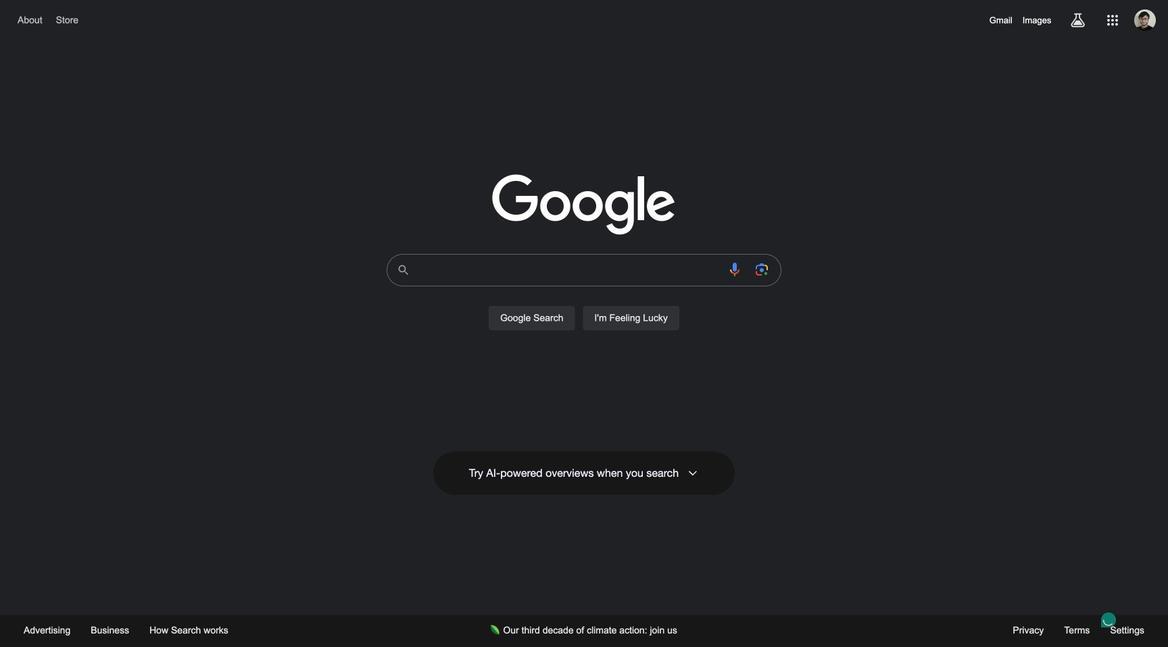 Task type: describe. For each thing, give the bounding box(es) containing it.
search labs image
[[1070, 12, 1086, 28]]

google image
[[492, 174, 676, 237]]

search by image image
[[754, 262, 770, 278]]



Task type: vqa. For each thing, say whether or not it's contained in the screenshot.
6 PM inside Window tinting service · Floor 1 Open ⋅ Closes 6 PM
no



Task type: locate. For each thing, give the bounding box(es) containing it.
search by voice image
[[727, 262, 743, 278]]

None search field
[[14, 250, 1155, 346]]



